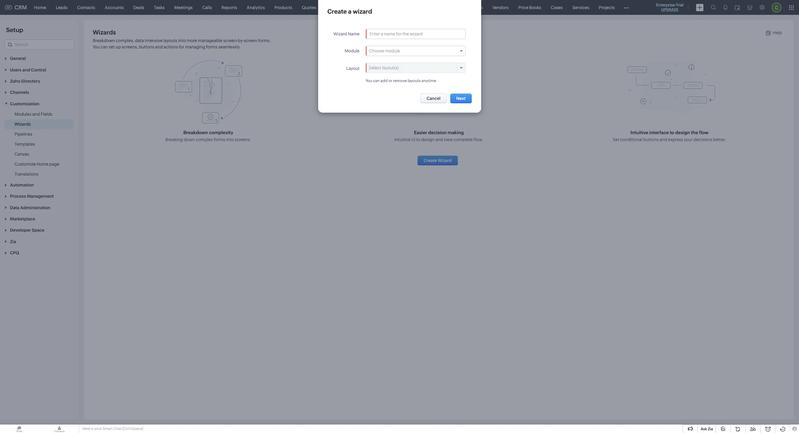 Task type: locate. For each thing, give the bounding box(es) containing it.
purchase orders link
[[356, 0, 398, 15]]

to
[[670, 130, 674, 135], [416, 137, 420, 142]]

wizards link
[[15, 121, 31, 127]]

reports link
[[217, 0, 242, 15]]

can left the set
[[101, 45, 108, 49]]

and down the decision
[[435, 137, 443, 142]]

1 horizontal spatial buttons
[[643, 137, 659, 142]]

breakdown for complexity
[[183, 130, 208, 135]]

intuitive left ui
[[394, 137, 410, 142]]

purchase
[[361, 5, 379, 10]]

setup
[[6, 26, 23, 33]]

buttons inside intuitive interface to design the flow set conditional buttons and express your decisions better.
[[643, 137, 659, 142]]

1 horizontal spatial your
[[684, 137, 693, 142]]

forms inside the breakdown complexity breaking down complex forms into screens.
[[214, 137, 225, 142]]

orders inside purchase orders link
[[380, 5, 393, 10]]

tasks link
[[149, 0, 169, 15]]

contacts image
[[40, 425, 78, 433]]

home link
[[29, 0, 51, 15]]

and inside intuitive interface to design the flow set conditional buttons and express your decisions better.
[[660, 137, 667, 142]]

wizard inside button
[[438, 158, 452, 163]]

0 horizontal spatial intuitive
[[394, 137, 410, 142]]

ui
[[411, 137, 415, 142]]

buttons down intensive
[[139, 45, 154, 49]]

1 horizontal spatial wizards
[[93, 29, 116, 36]]

Choose module field
[[366, 46, 466, 56]]

wizards down modules
[[15, 122, 31, 127]]

you left the set
[[93, 45, 100, 49]]

orders right purchase
[[380, 5, 393, 10]]

design up express
[[675, 130, 690, 135]]

orders inside sales orders link
[[337, 5, 351, 10]]

name
[[348, 32, 360, 36]]

more
[[187, 38, 197, 43]]

remove
[[393, 78, 407, 83]]

interface
[[649, 130, 669, 135]]

add
[[381, 78, 388, 83]]

0 vertical spatial buttons
[[139, 45, 154, 49]]

to up express
[[670, 130, 674, 135]]

home left 'page'
[[36, 162, 48, 167]]

upgrade
[[661, 8, 678, 12]]

1 horizontal spatial wizard
[[438, 158, 452, 163]]

create for create a wizard
[[327, 8, 347, 15]]

1 vertical spatial forms
[[214, 137, 225, 142]]

to inside easier decision making intuitive ui to design and view complete flow.
[[416, 137, 420, 142]]

1 vertical spatial intuitive
[[394, 137, 410, 142]]

into down complexity
[[226, 137, 234, 142]]

sales orders link
[[321, 0, 356, 15]]

0 vertical spatial wizard
[[333, 32, 347, 36]]

design down "easier" at the top right of the page
[[421, 137, 435, 142]]

tasks
[[154, 5, 165, 10]]

breakdown up the set
[[93, 38, 115, 43]]

breakdown inside the breakdown complexity breaking down complex forms into screens.
[[183, 130, 208, 135]]

0 vertical spatial forms
[[206, 45, 218, 49]]

and
[[155, 45, 163, 49], [32, 112, 40, 117], [435, 137, 443, 142], [660, 137, 667, 142]]

crm
[[15, 4, 27, 11]]

screens,
[[122, 45, 138, 49]]

flow.
[[474, 137, 483, 142]]

your right the is
[[94, 427, 102, 431]]

and down intensive
[[155, 45, 163, 49]]

complete
[[454, 137, 473, 142]]

forms
[[206, 45, 218, 49], [214, 137, 225, 142]]

1 horizontal spatial layouts
[[408, 78, 421, 83]]

0 vertical spatial design
[[675, 130, 690, 135]]

pipelines
[[15, 132, 32, 137]]

0 horizontal spatial you
[[93, 45, 100, 49]]

0 horizontal spatial design
[[421, 137, 435, 142]]

wizard
[[333, 32, 347, 36], [438, 158, 452, 163]]

services link
[[568, 0, 594, 15]]

create wizard
[[424, 158, 452, 163]]

0 horizontal spatial your
[[94, 427, 102, 431]]

1 orders from the left
[[337, 5, 351, 10]]

select layout(s)
[[369, 65, 399, 70]]

1 horizontal spatial create
[[424, 158, 437, 163]]

ask zia
[[701, 427, 713, 431]]

can left 'add'
[[373, 78, 380, 83]]

modules
[[15, 112, 31, 117]]

home
[[34, 5, 46, 10], [36, 162, 48, 167]]

0 vertical spatial create
[[327, 8, 347, 15]]

1 vertical spatial create
[[424, 158, 437, 163]]

0 horizontal spatial wizard
[[333, 32, 347, 36]]

breakdown up 'down'
[[183, 130, 208, 135]]

intensive
[[145, 38, 162, 43]]

wizard left name
[[333, 32, 347, 36]]

into up for
[[178, 38, 186, 43]]

customize home page link
[[15, 161, 59, 167]]

is
[[91, 427, 94, 431]]

0 horizontal spatial wizards
[[15, 122, 31, 127]]

0 horizontal spatial to
[[416, 137, 420, 142]]

0 vertical spatial can
[[101, 45, 108, 49]]

orders right 'sales'
[[337, 5, 351, 10]]

wizards
[[93, 29, 116, 36], [15, 122, 31, 127]]

decisions
[[694, 137, 712, 142]]

cancel button
[[420, 94, 447, 103]]

buttons
[[139, 45, 154, 49], [643, 137, 659, 142]]

flow
[[699, 130, 708, 135]]

wizards up the set
[[93, 29, 116, 36]]

layouts up actions
[[163, 38, 177, 43]]

modules and fields
[[15, 112, 52, 117]]

you down select on the left of the page
[[366, 78, 372, 83]]

1 vertical spatial buttons
[[643, 137, 659, 142]]

sales
[[326, 5, 336, 10]]

campaigns link
[[455, 0, 488, 15]]

wizard down view
[[438, 158, 452, 163]]

0 horizontal spatial breakdown
[[93, 38, 115, 43]]

can inside breakdown complex, data intensive layouts into more manageable screen-by-screen forms. you can set up screens, buttons and actions for managing forms seamlessly.
[[101, 45, 108, 49]]

0 vertical spatial your
[[684, 137, 693, 142]]

1 horizontal spatial into
[[226, 137, 234, 142]]

intuitive
[[630, 130, 648, 135], [394, 137, 410, 142]]

forms.
[[258, 38, 271, 43]]

create wizard button
[[418, 156, 458, 165]]

pipelines link
[[15, 131, 32, 137]]

intuitive up conditional
[[630, 130, 648, 135]]

buttons down interface
[[643, 137, 659, 142]]

0 horizontal spatial layouts
[[163, 38, 177, 43]]

0 vertical spatial to
[[670, 130, 674, 135]]

1 horizontal spatial intuitive
[[630, 130, 648, 135]]

to right ui
[[416, 137, 420, 142]]

your
[[684, 137, 693, 142], [94, 427, 102, 431]]

modules and fields link
[[15, 111, 52, 117]]

2 orders from the left
[[380, 5, 393, 10]]

breakdown inside breakdown complex, data intensive layouts into more manageable screen-by-screen forms. you can set up screens, buttons and actions for managing forms seamlessly.
[[93, 38, 115, 43]]

deals link
[[129, 0, 149, 15]]

express
[[668, 137, 683, 142]]

your inside intuitive interface to design the flow set conditional buttons and express your decisions better.
[[684, 137, 693, 142]]

home inside the home link
[[34, 5, 46, 10]]

design inside intuitive interface to design the flow set conditional buttons and express your decisions better.
[[675, 130, 690, 135]]

into inside breakdown complex, data intensive layouts into more manageable screen-by-screen forms. you can set up screens, buttons and actions for managing forms seamlessly.
[[178, 38, 186, 43]]

1 horizontal spatial you
[[366, 78, 372, 83]]

1 horizontal spatial to
[[670, 130, 674, 135]]

1 vertical spatial design
[[421, 137, 435, 142]]

1 vertical spatial breakdown
[[183, 130, 208, 135]]

0 horizontal spatial into
[[178, 38, 186, 43]]

breakdown complexity breaking down complex forms into screens.
[[165, 130, 251, 142]]

conditional
[[620, 137, 642, 142]]

breakdown for complex,
[[93, 38, 115, 43]]

and left fields
[[32, 112, 40, 117]]

create
[[327, 8, 347, 15], [424, 158, 437, 163]]

create inside button
[[424, 158, 437, 163]]

or
[[388, 78, 392, 83]]

0 horizontal spatial orders
[[337, 5, 351, 10]]

1 horizontal spatial design
[[675, 130, 690, 135]]

price
[[518, 5, 528, 10]]

0 vertical spatial into
[[178, 38, 186, 43]]

templates link
[[15, 141, 35, 147]]

and down interface
[[660, 137, 667, 142]]

Select layout(s) field
[[366, 63, 466, 73]]

cases
[[551, 5, 563, 10]]

create for create wizard
[[424, 158, 437, 163]]

deals
[[133, 5, 144, 10]]

create left a
[[327, 8, 347, 15]]

1 horizontal spatial can
[[373, 78, 380, 83]]

1 vertical spatial layouts
[[408, 78, 421, 83]]

0 vertical spatial home
[[34, 5, 46, 10]]

intuitive interface to design the flow set conditional buttons and express your decisions better.
[[613, 130, 726, 142]]

quotes link
[[297, 0, 321, 15]]

0 vertical spatial layouts
[[163, 38, 177, 43]]

complex
[[196, 137, 213, 142]]

forms inside breakdown complex, data intensive layouts into more manageable screen-by-screen forms. you can set up screens, buttons and actions for managing forms seamlessly.
[[206, 45, 218, 49]]

screen
[[244, 38, 257, 43]]

select
[[369, 65, 381, 70]]

1 horizontal spatial breakdown
[[183, 130, 208, 135]]

forms down complexity
[[214, 137, 225, 142]]

decision
[[428, 130, 447, 135]]

0 vertical spatial intuitive
[[630, 130, 648, 135]]

meetings
[[174, 5, 193, 10]]

create menu element
[[692, 0, 707, 15]]

0 horizontal spatial buttons
[[139, 45, 154, 49]]

orders for purchase orders
[[380, 5, 393, 10]]

0 horizontal spatial create
[[327, 8, 347, 15]]

and inside easier decision making intuitive ui to design and view complete flow.
[[435, 137, 443, 142]]

home right crm
[[34, 5, 46, 10]]

intuitive inside easier decision making intuitive ui to design and view complete flow.
[[394, 137, 410, 142]]

0 horizontal spatial can
[[101, 45, 108, 49]]

1 vertical spatial to
[[416, 137, 420, 142]]

1 vertical spatial wizard
[[438, 158, 452, 163]]

forms down manageable
[[206, 45, 218, 49]]

your down the
[[684, 137, 693, 142]]

1 horizontal spatial orders
[[380, 5, 393, 10]]

1 vertical spatial into
[[226, 137, 234, 142]]

create down easier decision making intuitive ui to design and view complete flow.
[[424, 158, 437, 163]]

layouts down select layout(s) 'field' at the top
[[408, 78, 421, 83]]

design inside easier decision making intuitive ui to design and view complete flow.
[[421, 137, 435, 142]]

1 vertical spatial home
[[36, 162, 48, 167]]

0 vertical spatial breakdown
[[93, 38, 115, 43]]

layouts
[[163, 38, 177, 43], [408, 78, 421, 83]]

customization
[[10, 101, 39, 106]]

1 vertical spatial wizards
[[15, 122, 31, 127]]

into
[[178, 38, 186, 43], [226, 137, 234, 142]]

module
[[385, 48, 400, 53]]

smart
[[103, 427, 113, 431]]

design
[[675, 130, 690, 135], [421, 137, 435, 142]]

leads
[[56, 5, 67, 10]]

0 vertical spatial you
[[93, 45, 100, 49]]



Task type: describe. For each thing, give the bounding box(es) containing it.
manageable
[[198, 38, 222, 43]]

page
[[49, 162, 59, 167]]

1 vertical spatial you
[[366, 78, 372, 83]]

ask
[[701, 427, 707, 431]]

canvas
[[15, 152, 29, 157]]

help
[[773, 30, 782, 35]]

1 vertical spatial can
[[373, 78, 380, 83]]

set
[[613, 137, 619, 142]]

chats image
[[0, 425, 38, 433]]

into inside the breakdown complexity breaking down complex forms into screens.
[[226, 137, 234, 142]]

making
[[448, 130, 464, 135]]

chat
[[113, 427, 122, 431]]

crm link
[[5, 4, 27, 11]]

view
[[444, 137, 453, 142]]

quotes
[[302, 5, 316, 10]]

customize
[[15, 162, 36, 167]]

purchase orders
[[361, 5, 393, 10]]

Enter a name for the wizard text field
[[366, 29, 465, 39]]

next
[[456, 96, 466, 101]]

intuitive inside intuitive interface to design the flow set conditional buttons and express your decisions better.
[[630, 130, 648, 135]]

books
[[529, 5, 541, 10]]

breakdown complex, data intensive layouts into more manageable screen-by-screen forms. you can set up screens, buttons and actions for managing forms seamlessly.
[[93, 38, 271, 49]]

and inside the customization region
[[32, 112, 40, 117]]

enterprise-
[[656, 3, 676, 7]]

and inside breakdown complex, data intensive layouts into more manageable screen-by-screen forms. you can set up screens, buttons and actions for managing forms seamlessly.
[[155, 45, 163, 49]]

orders for sales orders
[[337, 5, 351, 10]]

data
[[135, 38, 144, 43]]

customization button
[[0, 98, 79, 109]]

complexity
[[209, 130, 233, 135]]

customization region
[[0, 109, 79, 179]]

analytics
[[247, 5, 265, 10]]

contacts link
[[72, 0, 100, 15]]

to inside intuitive interface to design the flow set conditional buttons and express your decisions better.
[[670, 130, 674, 135]]

vendors link
[[488, 0, 513, 15]]

accounts link
[[100, 0, 129, 15]]

accounts
[[105, 5, 124, 10]]

here
[[82, 427, 90, 431]]

layouts inside breakdown complex, data intensive layouts into more manageable screen-by-screen forms. you can set up screens, buttons and actions for managing forms seamlessly.
[[163, 38, 177, 43]]

anytime
[[421, 78, 436, 83]]

wizard name
[[333, 32, 360, 36]]

templates
[[15, 142, 35, 147]]

screen-
[[223, 38, 238, 43]]

products
[[274, 5, 292, 10]]

zia
[[708, 427, 713, 431]]

by-
[[238, 38, 244, 43]]

customize home page
[[15, 162, 59, 167]]

calls link
[[197, 0, 217, 15]]

calls
[[202, 5, 212, 10]]

meetings link
[[169, 0, 197, 15]]

choose
[[369, 48, 384, 53]]

actions
[[164, 45, 178, 49]]

fields
[[41, 112, 52, 117]]

wizards inside the customization region
[[15, 122, 31, 127]]

translations link
[[15, 171, 38, 177]]

layout(s)
[[382, 65, 399, 70]]

home inside customize home page link
[[36, 162, 48, 167]]

services
[[572, 5, 589, 10]]

easier decision making intuitive ui to design and view complete flow.
[[394, 130, 483, 142]]

you inside breakdown complex, data intensive layouts into more manageable screen-by-screen forms. you can set up screens, buttons and actions for managing forms seamlessly.
[[93, 45, 100, 49]]

sales orders
[[326, 5, 351, 10]]

0 vertical spatial wizards
[[93, 29, 116, 36]]

easier
[[414, 130, 427, 135]]

breaking
[[165, 137, 183, 142]]

screens.
[[235, 137, 251, 142]]

next button
[[450, 94, 472, 103]]

analytics link
[[242, 0, 270, 15]]

wizard
[[353, 8, 372, 15]]

enterprise-trial upgrade
[[656, 3, 684, 12]]

choose module
[[369, 48, 400, 53]]

up
[[116, 45, 121, 49]]

you can add or remove layouts anytime
[[366, 78, 436, 83]]

projects
[[599, 5, 615, 10]]

buttons inside breakdown complex, data intensive layouts into more manageable screen-by-screen forms. you can set up screens, buttons and actions for managing forms seamlessly.
[[139, 45, 154, 49]]

better.
[[713, 137, 726, 142]]

1 vertical spatial your
[[94, 427, 102, 431]]

down
[[184, 137, 195, 142]]

reports
[[222, 5, 237, 10]]

create a wizard
[[327, 8, 372, 15]]

create menu image
[[696, 4, 704, 11]]

for
[[179, 45, 184, 49]]

layout
[[346, 66, 360, 71]]

set
[[109, 45, 115, 49]]

vendors
[[492, 5, 509, 10]]

translations
[[15, 172, 38, 177]]

a
[[348, 8, 351, 15]]

(ctrl+space)
[[122, 427, 143, 431]]



Task type: vqa. For each thing, say whether or not it's contained in the screenshot.
Calendar icon
no



